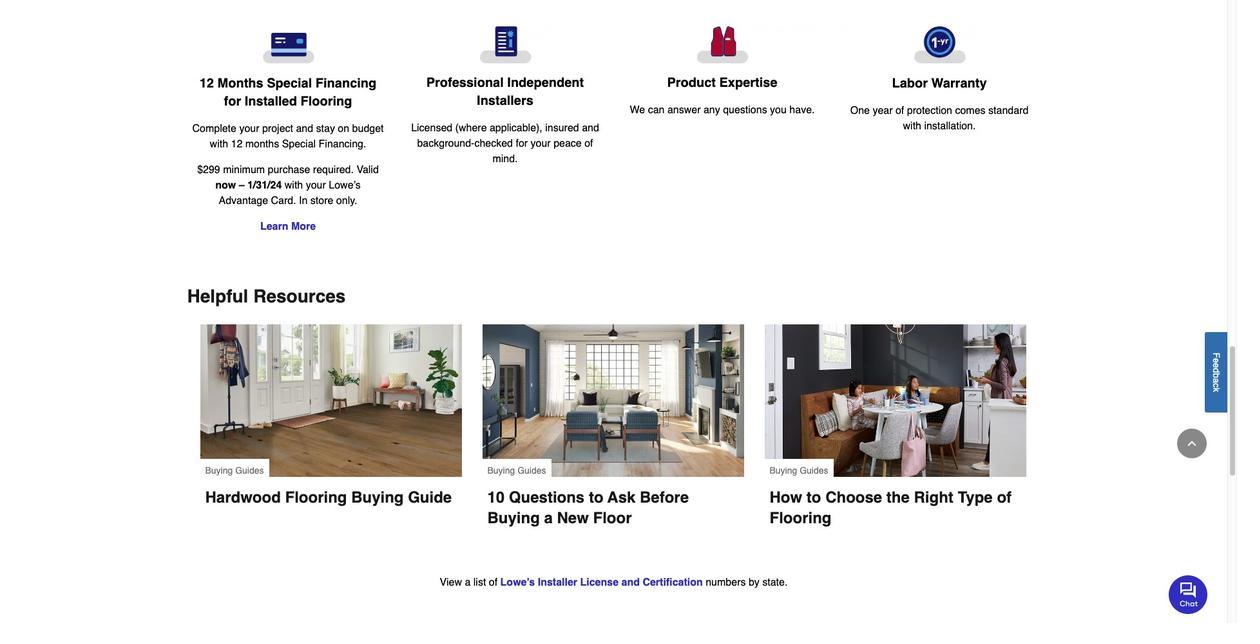 Task type: locate. For each thing, give the bounding box(es) containing it.
0 vertical spatial special
[[267, 76, 312, 91]]

a dark blue credit card icon. image
[[190, 27, 386, 64]]

2 vertical spatial a
[[465, 577, 471, 589]]

1 to from the left
[[589, 489, 604, 507]]

answer
[[668, 105, 701, 116]]

guides for questions
[[518, 466, 546, 476]]

installers
[[477, 94, 534, 109]]

special inside the complete your project and stay on budget with 12 months special financing.
[[282, 138, 316, 150]]

to inside 10 questions to ask before buying a new floor
[[589, 489, 604, 507]]

special up "installed"
[[267, 76, 312, 91]]

2 to from the left
[[807, 489, 822, 507]]

e up d
[[1212, 358, 1222, 363]]

buying up 10 in the bottom left of the page
[[488, 466, 515, 476]]

0 horizontal spatial and
[[296, 123, 313, 134]]

0 horizontal spatial for
[[224, 94, 241, 109]]

can
[[648, 105, 665, 116]]

k
[[1212, 388, 1222, 392]]

buying up how
[[770, 466, 798, 476]]

2 horizontal spatial a
[[1212, 378, 1222, 383]]

choose
[[826, 489, 883, 507]]

the
[[887, 489, 910, 507]]

with your lowe's advantage card. in store only.
[[219, 180, 361, 207]]

licensed (where applicable), insured and background-checked for your peace of mind.
[[411, 123, 599, 165]]

helpful resources
[[187, 286, 346, 307]]

flooring
[[301, 94, 352, 109], [285, 489, 347, 507], [770, 510, 832, 528]]

2 horizontal spatial buying guides
[[770, 466, 829, 476]]

0 horizontal spatial your
[[239, 123, 259, 134]]

12 months
[[231, 138, 279, 150]]

0 vertical spatial your
[[239, 123, 259, 134]]

1 e from the top
[[1212, 358, 1222, 363]]

1 vertical spatial with
[[210, 138, 228, 150]]

0 horizontal spatial lowe's
[[329, 180, 361, 191]]

chat invite button image
[[1169, 575, 1209, 615]]

a inside button
[[1212, 378, 1222, 383]]

e
[[1212, 358, 1222, 363], [1212, 363, 1222, 368]]

special
[[267, 76, 312, 91], [282, 138, 316, 150]]

with down complete
[[210, 138, 228, 150]]

0 horizontal spatial guides
[[235, 466, 264, 476]]

1 horizontal spatial buying guides
[[488, 466, 546, 476]]

1 horizontal spatial to
[[807, 489, 822, 507]]

new
[[557, 510, 589, 528]]

flooring inside the 12 months special financing for installed flooring
[[301, 94, 352, 109]]

for
[[224, 94, 241, 109], [516, 138, 528, 150]]

guides up questions
[[518, 466, 546, 476]]

for down applicable),
[[516, 138, 528, 150]]

learn more link
[[260, 221, 316, 232]]

installer
[[538, 577, 578, 589]]

two girls sitting sitting at a kitchen table being served food by their mother. image
[[765, 325, 1027, 477]]

required.
[[313, 164, 354, 176]]

f e e d b a c k button
[[1205, 332, 1228, 413]]

1 horizontal spatial a
[[544, 510, 553, 528]]

special inside the 12 months special financing for installed flooring
[[267, 76, 312, 91]]

a inside 10 questions to ask before buying a new floor
[[544, 510, 553, 528]]

2 vertical spatial your
[[306, 180, 326, 191]]

0 horizontal spatial buying guides
[[205, 466, 264, 476]]

2 horizontal spatial guides
[[800, 466, 829, 476]]

buying guides up 10 in the bottom left of the page
[[488, 466, 546, 476]]

chevron up image
[[1186, 438, 1199, 451]]

0 vertical spatial a
[[1212, 378, 1222, 383]]

1 guides from the left
[[235, 466, 264, 476]]

peace
[[554, 138, 582, 150]]

and
[[582, 123, 599, 134], [296, 123, 313, 134], [622, 577, 640, 589]]

complete
[[192, 123, 237, 134]]

resources
[[253, 286, 346, 307]]

list
[[474, 577, 486, 589]]

guides up how
[[800, 466, 829, 476]]

guides up hardwood
[[235, 466, 264, 476]]

budget
[[352, 123, 384, 134]]

your inside with your lowe's advantage card. in store only.
[[306, 180, 326, 191]]

of right year
[[896, 105, 905, 116]]

year
[[873, 105, 893, 116]]

a left the list on the bottom of page
[[465, 577, 471, 589]]

with down purchase
[[285, 180, 303, 191]]

a up k
[[1212, 378, 1222, 383]]

0 horizontal spatial to
[[589, 489, 604, 507]]

with inside with your lowe's advantage card. in store only.
[[285, 180, 303, 191]]

1 buying guides from the left
[[205, 466, 264, 476]]

protection
[[907, 105, 953, 116]]

and right insured at left top
[[582, 123, 599, 134]]

you
[[770, 105, 787, 116]]

financing
[[316, 76, 377, 91]]

applicable),
[[490, 123, 543, 134]]

buying down 10 in the bottom left of the page
[[488, 510, 540, 528]]

buying guides up hardwood
[[205, 466, 264, 476]]

insured
[[545, 123, 579, 134]]

for down months
[[224, 94, 241, 109]]

0 vertical spatial for
[[224, 94, 241, 109]]

special down project
[[282, 138, 316, 150]]

your inside the complete your project and stay on budget with 12 months special financing.
[[239, 123, 259, 134]]

of
[[896, 105, 905, 116], [585, 138, 593, 150], [997, 489, 1012, 507], [489, 577, 498, 589]]

–
[[239, 180, 245, 191]]

with down protection
[[903, 120, 922, 132]]

buying guides up how
[[770, 466, 829, 476]]

and left stay at left
[[296, 123, 313, 134]]

1 vertical spatial your
[[531, 138, 551, 150]]

2 horizontal spatial with
[[903, 120, 922, 132]]

your up store
[[306, 180, 326, 191]]

1 vertical spatial for
[[516, 138, 528, 150]]

by
[[749, 577, 760, 589]]

to
[[589, 489, 604, 507], [807, 489, 822, 507]]

to right how
[[807, 489, 822, 507]]

buying inside 10 questions to ask before buying a new floor
[[488, 510, 540, 528]]

buying
[[205, 466, 233, 476], [488, 466, 515, 476], [770, 466, 798, 476], [351, 489, 404, 507], [488, 510, 540, 528]]

0 horizontal spatial with
[[210, 138, 228, 150]]

right
[[914, 489, 954, 507]]

how to choose the right type of flooring
[[770, 489, 1016, 528]]

how
[[770, 489, 803, 507]]

0 horizontal spatial a
[[465, 577, 471, 589]]

1 vertical spatial lowe's
[[501, 577, 535, 589]]

2 horizontal spatial and
[[622, 577, 640, 589]]

your for project
[[239, 123, 259, 134]]

1 horizontal spatial for
[[516, 138, 528, 150]]

your
[[239, 123, 259, 134], [531, 138, 551, 150], [306, 180, 326, 191]]

$299 minimum purchase required. valid now – 1/31/24
[[197, 164, 379, 191]]

0 vertical spatial lowe's
[[329, 180, 361, 191]]

complete your project and stay on budget with 12 months special financing.
[[192, 123, 384, 150]]

flooring inside how to choose the right type of flooring
[[770, 510, 832, 528]]

one
[[851, 105, 870, 116]]

0 vertical spatial with
[[903, 120, 922, 132]]

1 horizontal spatial with
[[285, 180, 303, 191]]

10
[[488, 489, 505, 507]]

lowe's up only.
[[329, 180, 361, 191]]

stay
[[316, 123, 335, 134]]

2 vertical spatial flooring
[[770, 510, 832, 528]]

1 vertical spatial special
[[282, 138, 316, 150]]

of right peace
[[585, 138, 593, 150]]

1 horizontal spatial guides
[[518, 466, 546, 476]]

2 horizontal spatial your
[[531, 138, 551, 150]]

buying for how
[[770, 466, 798, 476]]

with
[[903, 120, 922, 132], [210, 138, 228, 150], [285, 180, 303, 191]]

1 horizontal spatial your
[[306, 180, 326, 191]]

3 buying guides from the left
[[770, 466, 829, 476]]

1 horizontal spatial lowe's
[[501, 577, 535, 589]]

buying guides
[[205, 466, 264, 476], [488, 466, 546, 476], [770, 466, 829, 476]]

view a list of lowe's installer license and certification numbers by state.
[[440, 577, 788, 589]]

a down questions
[[544, 510, 553, 528]]

2 buying guides from the left
[[488, 466, 546, 476]]

your up 12 months
[[239, 123, 259, 134]]

of inside one year of protection comes standard with installation.
[[896, 105, 905, 116]]

hardwood flooring buying guide
[[205, 489, 480, 507]]

standard
[[989, 105, 1029, 116]]

months
[[218, 76, 263, 91]]

store
[[311, 195, 334, 207]]

and right license
[[622, 577, 640, 589]]

e up b on the bottom of page
[[1212, 363, 1222, 368]]

1 vertical spatial a
[[544, 510, 553, 528]]

warranty
[[932, 76, 987, 91]]

buying left guide
[[351, 489, 404, 507]]

2 guides from the left
[[518, 466, 546, 476]]

2 vertical spatial with
[[285, 180, 303, 191]]

certification
[[643, 577, 703, 589]]

lowe's
[[329, 180, 361, 191], [501, 577, 535, 589]]

buying up hardwood
[[205, 466, 233, 476]]

0 vertical spatial flooring
[[301, 94, 352, 109]]

$299
[[197, 164, 220, 176]]

lowe's right the list on the bottom of page
[[501, 577, 535, 589]]

more
[[291, 221, 316, 232]]

financing.
[[319, 138, 366, 150]]

your down insured at left top
[[531, 138, 551, 150]]

3 guides from the left
[[800, 466, 829, 476]]

of right type
[[997, 489, 1012, 507]]

1 horizontal spatial and
[[582, 123, 599, 134]]

to left ask
[[589, 489, 604, 507]]

12 months special financing for installed flooring
[[200, 76, 377, 109]]



Task type: vqa. For each thing, say whether or not it's contained in the screenshot.
the leftmost Spas
no



Task type: describe. For each thing, give the bounding box(es) containing it.
any
[[704, 105, 720, 116]]

buying for 10
[[488, 466, 515, 476]]

helpful
[[187, 286, 248, 307]]

product expertise
[[667, 76, 778, 91]]

learn
[[260, 221, 288, 232]]

with inside one year of protection comes standard with installation.
[[903, 120, 922, 132]]

labor warranty
[[892, 76, 987, 91]]

c
[[1212, 383, 1222, 388]]

scroll to top element
[[1178, 429, 1207, 459]]

guides for to
[[800, 466, 829, 476]]

b
[[1212, 373, 1222, 378]]

with inside the complete your project and stay on budget with 12 months special financing.
[[210, 138, 228, 150]]

professional
[[427, 76, 504, 91]]

for inside licensed (where applicable), insured and background-checked for your peace of mind.
[[516, 138, 528, 150]]

one year of protection comes standard with installation.
[[851, 105, 1029, 132]]

learn more
[[260, 221, 316, 232]]

only.
[[336, 195, 357, 207]]

your inside licensed (where applicable), insured and background-checked for your peace of mind.
[[531, 138, 551, 150]]

product
[[667, 76, 716, 91]]

questions
[[723, 105, 767, 116]]

of inside licensed (where applicable), insured and background-checked for your peace of mind.
[[585, 138, 593, 150]]

1 vertical spatial flooring
[[285, 489, 347, 507]]

type
[[958, 489, 993, 507]]

valid
[[357, 164, 379, 176]]

licensed
[[411, 123, 453, 134]]

background-
[[417, 138, 475, 150]]

2 e from the top
[[1212, 363, 1222, 368]]

buying guides for 10
[[488, 466, 546, 476]]

installation.
[[925, 120, 976, 132]]

in
[[299, 195, 308, 207]]

f
[[1212, 353, 1222, 358]]

d
[[1212, 368, 1222, 373]]

professional independent installers
[[427, 76, 584, 109]]

mind.
[[493, 154, 518, 165]]

on
[[338, 123, 349, 134]]

project
[[262, 123, 293, 134]]

guides for flooring
[[235, 466, 264, 476]]

ask
[[608, 489, 636, 507]]

questions
[[509, 489, 585, 507]]

of right the list on the bottom of page
[[489, 577, 498, 589]]

independent
[[508, 76, 584, 91]]

we
[[630, 105, 645, 116]]

an entryway with a wooden bench, plants and white oak wirebrushed engineered hardwood flooring. image
[[200, 325, 462, 477]]

a lowe's red vest icon. image
[[624, 27, 821, 64]]

card.
[[271, 195, 296, 207]]

buying guides for how
[[770, 466, 829, 476]]

license
[[580, 577, 619, 589]]

buying guides for hardwood
[[205, 466, 264, 476]]

of inside how to choose the right type of flooring
[[997, 489, 1012, 507]]

f e e d b a c k
[[1212, 353, 1222, 392]]

advantage
[[219, 195, 268, 207]]

lowe's inside with your lowe's advantage card. in store only.
[[329, 180, 361, 191]]

minimum
[[223, 164, 265, 176]]

floor
[[593, 510, 632, 528]]

numbers
[[706, 577, 746, 589]]

a living room with a white sofa, two blue armchairs, a sisal rug and light hardwood flooring. image
[[482, 325, 744, 477]]

have.
[[790, 105, 815, 116]]

and inside the complete your project and stay on budget with 12 months special financing.
[[296, 123, 313, 134]]

we can answer any questions you have.
[[630, 105, 815, 116]]

guide
[[408, 489, 452, 507]]

view
[[440, 577, 462, 589]]

buying for hardwood
[[205, 466, 233, 476]]

checked
[[475, 138, 513, 150]]

12
[[200, 76, 214, 91]]

hardwood
[[205, 489, 281, 507]]

installed
[[245, 94, 297, 109]]

labor
[[892, 76, 928, 91]]

before
[[640, 489, 689, 507]]

comes
[[956, 105, 986, 116]]

a dark blue background check icon. image
[[407, 27, 604, 64]]

1/31/24
[[248, 180, 282, 191]]

for inside the 12 months special financing for installed flooring
[[224, 94, 241, 109]]

state.
[[763, 577, 788, 589]]

and inside licensed (where applicable), insured and background-checked for your peace of mind.
[[582, 123, 599, 134]]

expertise
[[720, 76, 778, 91]]

10 questions to ask before buying a new floor
[[488, 489, 693, 528]]

(where
[[455, 123, 487, 134]]

lowe's installer license and certification link
[[501, 577, 703, 589]]

a blue 1-year labor warranty icon. image
[[842, 27, 1038, 64]]

your for lowe's
[[306, 180, 326, 191]]

purchase
[[268, 164, 310, 176]]

to inside how to choose the right type of flooring
[[807, 489, 822, 507]]

now
[[215, 180, 236, 191]]



